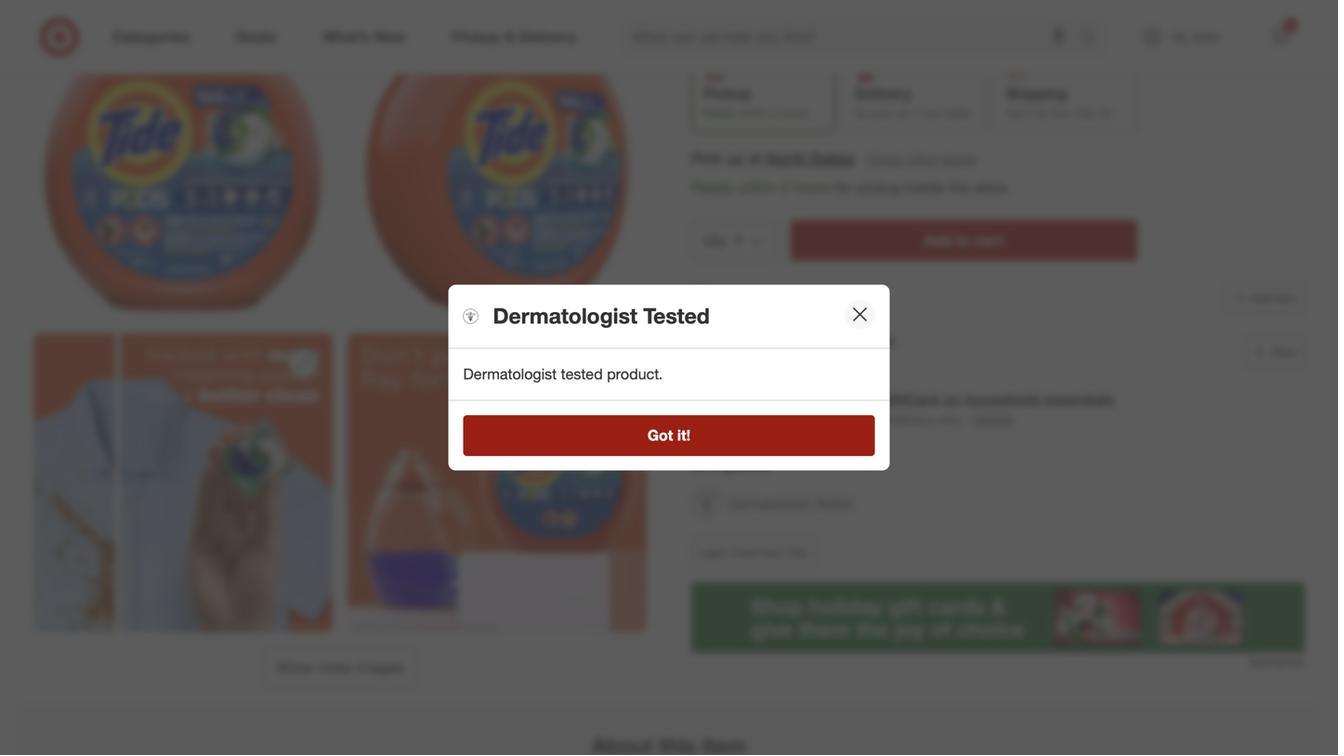 Task type: locate. For each thing, give the bounding box(es) containing it.
0 horizontal spatial more
[[318, 659, 352, 677]]

0 vertical spatial tested
[[644, 303, 710, 329]]

ready up pick
[[704, 106, 736, 120]]

with
[[771, 332, 801, 350]]

1 vertical spatial ready
[[692, 178, 734, 196]]

only
[[938, 412, 962, 428]]

on
[[944, 391, 962, 410]]

1 horizontal spatial for
[[835, 178, 853, 196]]

add inside add item button
[[1252, 292, 1272, 306]]

advertisement region
[[692, 583, 1305, 654]]

dermatologist tested dialog
[[449, 285, 890, 471]]

target inside 'buy 2 get a $5 target giftcard on household essentials order pickup or same day delivery only ∙ details'
[[832, 391, 876, 410]]

get
[[772, 391, 795, 410]]

add item button
[[1227, 284, 1305, 313]]

delivery
[[855, 85, 912, 103], [888, 412, 934, 428]]

learn
[[700, 546, 728, 560]]

add left the to
[[924, 232, 953, 250]]

a
[[799, 391, 808, 410], [711, 457, 720, 475]]

0 horizontal spatial a
[[711, 457, 720, 475]]

1 horizontal spatial add
[[1252, 292, 1272, 306]]

1 within from the top
[[739, 106, 768, 120]]

1 vertical spatial pickup
[[766, 412, 805, 428]]

pickup down the get
[[766, 412, 805, 428]]

delivery as soon as 11am today
[[855, 85, 972, 120]]

0 vertical spatial hours
[[780, 106, 808, 120]]

dermatologist tested product.
[[463, 365, 663, 384]]

target up same
[[832, 391, 876, 410]]

add for add to cart
[[924, 232, 953, 250]]

pick
[[692, 149, 722, 168]]

tested up product.
[[644, 303, 710, 329]]

What can we help you find? suggestions appear below search field
[[622, 17, 1085, 58]]

1 horizontal spatial more
[[731, 546, 757, 560]]

north dallas button
[[766, 148, 855, 169]]

2 vertical spatial 2
[[760, 391, 768, 410]]

add inside 'add to cart' button
[[924, 232, 953, 250]]

ready down pick
[[692, 178, 734, 196]]

1 vertical spatial target
[[832, 391, 876, 410]]

1 horizontal spatial pickup
[[766, 412, 805, 428]]

learn more from tide
[[700, 546, 808, 560]]

ready within 2 hours for pickup inside the store
[[692, 178, 1008, 196]]

2 down north
[[781, 178, 790, 196]]

target right with
[[805, 332, 849, 350]]

more right 'show'
[[318, 659, 352, 677]]

dermatologist left tested
[[463, 365, 557, 384]]

0 vertical spatial ready
[[704, 106, 736, 120]]

for right eligible
[[781, 289, 799, 307]]

tested
[[644, 303, 710, 329], [814, 495, 853, 511]]

got it! button
[[463, 415, 875, 456]]

add to cart
[[924, 232, 1004, 250]]

0 vertical spatial delivery
[[855, 85, 912, 103]]

1 vertical spatial delivery
[[888, 412, 934, 428]]

more
[[731, 546, 757, 560], [318, 659, 352, 677]]

2 left the get
[[760, 391, 768, 410]]

for down dallas
[[835, 178, 853, 196]]

by
[[1037, 106, 1048, 120]]

the
[[949, 178, 971, 196]]

store
[[975, 178, 1008, 196]]

0 vertical spatial dermatologist tested
[[493, 303, 710, 329]]

0 vertical spatial within
[[739, 106, 768, 120]]

0 vertical spatial pickup
[[704, 85, 752, 103]]

2 horizontal spatial 2
[[781, 178, 790, 196]]

$2
[[729, 332, 744, 350]]

sun,
[[1052, 106, 1074, 120]]

0 horizontal spatial dermatologist tested
[[493, 303, 710, 329]]

add left item
[[1252, 292, 1272, 306]]

1 horizontal spatial 2
[[771, 106, 777, 120]]

2 up pick up at north dallas
[[771, 106, 777, 120]]

more left from
[[731, 546, 757, 560]]

1 vertical spatial dermatologist tested
[[729, 495, 853, 511]]

same
[[824, 412, 858, 428]]

dermatologist tested button
[[692, 483, 853, 524]]

ready
[[704, 106, 736, 120], [692, 178, 734, 196]]

0 horizontal spatial add
[[924, 232, 953, 250]]

0 vertical spatial more
[[731, 546, 757, 560]]

dermatologist
[[493, 303, 638, 329], [463, 365, 557, 384], [729, 495, 811, 511]]

soon
[[871, 106, 896, 120]]

details
[[974, 412, 1014, 428]]

within up at
[[739, 106, 768, 120]]

add
[[924, 232, 953, 250], [1252, 292, 1272, 306]]

tested
[[561, 365, 603, 384]]

within down at
[[738, 178, 777, 196]]

1 horizontal spatial dermatologist tested
[[729, 495, 853, 511]]

for
[[835, 178, 853, 196], [781, 289, 799, 307]]

0 vertical spatial for
[[835, 178, 853, 196]]

11am
[[913, 106, 941, 120]]

dermatologist tested up the tide
[[729, 495, 853, 511]]

target
[[805, 332, 849, 350], [832, 391, 876, 410]]

dec
[[1077, 106, 1097, 120]]

1 vertical spatial dermatologist
[[463, 365, 557, 384]]

delivery inside delivery as soon as 11am today
[[855, 85, 912, 103]]

sponsored
[[1250, 656, 1305, 669]]

tide pods laundry detergent pacs - original, 4 of 19 image
[[348, 20, 647, 319]]

hours
[[780, 106, 808, 120], [794, 178, 831, 196]]

dermatologist inside button
[[729, 495, 811, 511]]

0 horizontal spatial tested
[[644, 303, 710, 329]]

details button
[[973, 410, 1015, 431]]

1 horizontal spatial a
[[799, 391, 808, 410]]

pickup inside 'buy 2 get a $5 target giftcard on household essentials order pickup or same day delivery only ∙ details'
[[766, 412, 805, 428]]

within
[[739, 106, 768, 120], [738, 178, 777, 196]]

0 horizontal spatial pickup
[[704, 85, 752, 103]]

glance
[[724, 457, 771, 475]]

1 vertical spatial more
[[318, 659, 352, 677]]

hours down north dallas button
[[794, 178, 831, 196]]

shipping
[[1006, 85, 1068, 103]]

search button
[[1072, 17, 1117, 61]]

delivery down giftcard
[[888, 412, 934, 428]]

group
[[692, 0, 1305, 10]]

circle
[[854, 332, 895, 350]]

tested down same
[[814, 495, 853, 511]]

dermatologist down glance
[[729, 495, 811, 511]]

more inside the image gallery element
[[318, 659, 352, 677]]

registries
[[803, 289, 864, 307]]

2 vertical spatial dermatologist
[[729, 495, 811, 511]]

a right at
[[711, 457, 720, 475]]

search
[[1072, 30, 1117, 48]]

2
[[771, 106, 777, 120], [781, 178, 790, 196], [760, 391, 768, 410]]

1 vertical spatial a
[[711, 457, 720, 475]]

pick up at north dallas
[[692, 149, 855, 168]]

dermatologist tested
[[493, 303, 710, 329], [729, 495, 853, 511]]

up
[[726, 149, 744, 168]]

dermatologist tested up tested
[[493, 303, 710, 329]]

pickup up up
[[704, 85, 752, 103]]

it!
[[678, 427, 691, 445]]

day
[[862, 412, 884, 428]]

1 horizontal spatial tested
[[814, 495, 853, 511]]

deals element
[[692, 321, 1305, 442]]

5
[[1289, 19, 1294, 31]]

1 vertical spatial add
[[1252, 292, 1272, 306]]

0 vertical spatial a
[[799, 391, 808, 410]]

1 vertical spatial hours
[[794, 178, 831, 196]]

a left $5
[[799, 391, 808, 410]]

save button
[[1245, 338, 1305, 367]]

0 horizontal spatial 2
[[760, 391, 768, 410]]

or
[[809, 412, 821, 428]]

1 vertical spatial tested
[[814, 495, 853, 511]]

delivery up soon
[[855, 85, 912, 103]]

1 vertical spatial within
[[738, 178, 777, 196]]

0 vertical spatial add
[[924, 232, 953, 250]]

dermatologist tested inside button
[[729, 495, 853, 511]]

tide pods laundry detergent pacs - original, 6 of 19 image
[[348, 334, 647, 633]]

show more images
[[276, 659, 404, 677]]

1 vertical spatial for
[[781, 289, 799, 307]]

get
[[1006, 106, 1024, 120]]

hours up north
[[780, 106, 808, 120]]

giftcard
[[880, 391, 940, 410]]

dermatologist up dermatologist tested product.
[[493, 303, 638, 329]]

it
[[1027, 106, 1033, 120]]

2 inside 'buy 2 get a $5 target giftcard on household essentials order pickup or same day delivery only ∙ details'
[[760, 391, 768, 410]]

0 vertical spatial 2
[[771, 106, 777, 120]]

add item
[[1252, 292, 1297, 306]]

got it!
[[648, 427, 691, 445]]



Task type: describe. For each thing, give the bounding box(es) containing it.
at
[[692, 457, 707, 475]]

tide
[[786, 546, 808, 560]]

from
[[760, 546, 783, 560]]

inside
[[906, 178, 945, 196]]

tested inside dialog
[[644, 303, 710, 329]]

product.
[[607, 365, 663, 384]]

off
[[749, 332, 767, 350]]

$5
[[812, 391, 828, 410]]

24
[[1100, 106, 1112, 120]]

show
[[276, 659, 314, 677]]

at
[[749, 149, 762, 168]]

more for images
[[318, 659, 352, 677]]

north
[[766, 149, 807, 168]]

∙
[[966, 412, 969, 428]]

check other stores
[[867, 151, 978, 167]]

more for from
[[731, 546, 757, 560]]

pickup ready within 2 hours
[[704, 85, 808, 120]]

within inside pickup ready within 2 hours
[[739, 106, 768, 120]]

0 vertical spatial target
[[805, 332, 849, 350]]

images
[[356, 659, 404, 677]]

0 horizontal spatial for
[[781, 289, 799, 307]]

order
[[729, 412, 762, 428]]

tide pods laundry detergent pacs - original, 5 of 19 image
[[33, 334, 333, 633]]

image gallery element
[[33, 0, 647, 689]]

save
[[1272, 345, 1297, 359]]

other
[[908, 151, 939, 167]]

household
[[966, 391, 1040, 410]]

pickup
[[857, 178, 902, 196]]

0 vertical spatial dermatologist
[[493, 303, 638, 329]]

as
[[899, 106, 910, 120]]

stores
[[942, 151, 978, 167]]

tide pods laundry detergent pacs - original, 3 of 19 image
[[33, 20, 333, 319]]

learn more from tide button
[[692, 538, 816, 568]]

at a glance
[[692, 457, 771, 475]]

shipping get it by sun, dec 24
[[1006, 85, 1112, 120]]

check
[[867, 151, 904, 167]]

hours inside pickup ready within 2 hours
[[780, 106, 808, 120]]

a inside 'buy 2 get a $5 target giftcard on household essentials order pickup or same day delivery only ∙ details'
[[799, 391, 808, 410]]

got
[[648, 427, 674, 445]]

dallas
[[811, 149, 855, 168]]

buy 2 get a $5 target giftcard on household essentials order pickup or same day delivery only ∙ details
[[729, 391, 1115, 428]]

check other stores button
[[866, 149, 979, 169]]

5 link
[[1261, 17, 1302, 58]]

add to cart button
[[790, 220, 1138, 261]]

2 inside pickup ready within 2 hours
[[771, 106, 777, 120]]

delivery inside 'buy 2 get a $5 target giftcard on household essentials order pickup or same day delivery only ∙ details'
[[888, 412, 934, 428]]

pickup inside pickup ready within 2 hours
[[704, 85, 752, 103]]

$2 off with target circle
[[729, 332, 895, 350]]

dermatologist tested inside dialog
[[493, 303, 710, 329]]

item
[[1275, 292, 1297, 306]]

cart
[[975, 232, 1004, 250]]

buy
[[729, 391, 756, 410]]

eligible for registries
[[729, 289, 864, 307]]

ready inside pickup ready within 2 hours
[[704, 106, 736, 120]]

today
[[944, 106, 972, 120]]

tested inside button
[[814, 495, 853, 511]]

as
[[855, 106, 868, 120]]

1 vertical spatial 2
[[781, 178, 790, 196]]

eligible
[[729, 289, 777, 307]]

essentials
[[1044, 391, 1115, 410]]

add for add item
[[1252, 292, 1272, 306]]

buy 2 get a $5 target giftcard on household essentials link
[[729, 391, 1115, 410]]

show more images button
[[264, 648, 416, 689]]

to
[[957, 232, 971, 250]]

2 within from the top
[[738, 178, 777, 196]]



Task type: vqa. For each thing, say whether or not it's contained in the screenshot.
"Just" in the Shop all Ubisoft Just Dance 2024 Edition - Nintendo Switch
no



